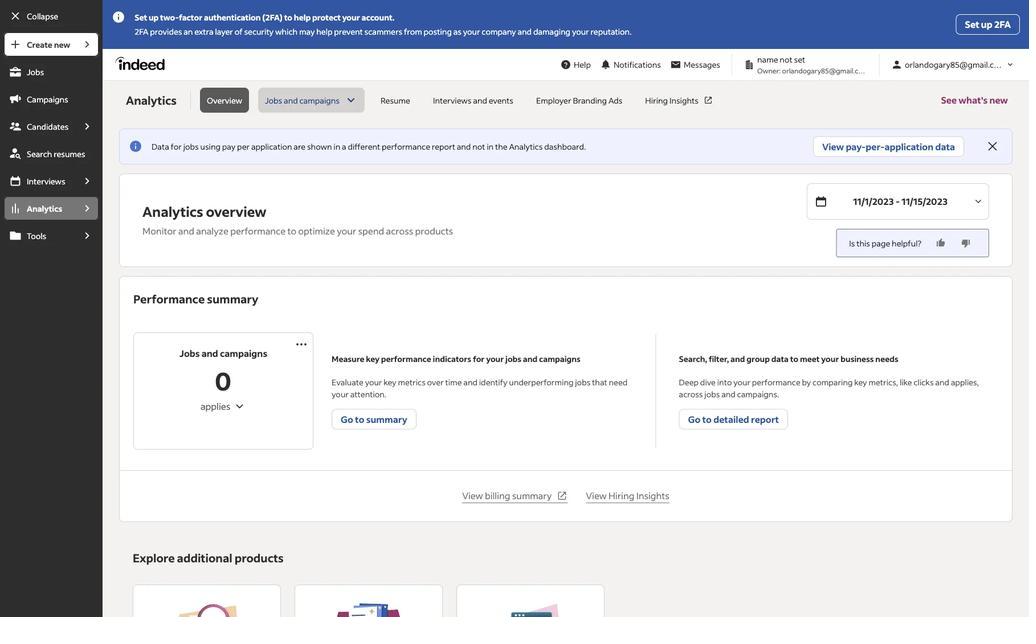 Task type: locate. For each thing, give the bounding box(es) containing it.
2 horizontal spatial key
[[855, 377, 867, 388]]

go inside go to detailed report link
[[688, 414, 701, 426]]

1 horizontal spatial jobs
[[180, 348, 200, 360]]

filter,
[[709, 354, 729, 364]]

jobs for jobs and campaigns
[[265, 95, 282, 105]]

key left 'metrics' on the left of page
[[384, 377, 397, 388]]

application
[[885, 141, 934, 152], [251, 142, 292, 152]]

help
[[294, 12, 311, 23], [317, 27, 333, 37]]

up up orlandogary85@gmail.com popup button
[[982, 19, 993, 30]]

go down the attention.
[[341, 414, 353, 426]]

application left are
[[251, 142, 292, 152]]

0 horizontal spatial hiring
[[609, 491, 635, 502]]

0 horizontal spatial campaigns
[[220, 348, 267, 360]]

0 vertical spatial products
[[415, 225, 453, 237]]

summary
[[207, 292, 258, 307], [366, 414, 407, 426], [512, 491, 552, 502]]

campaigns inside jobs and campaigns 0
[[220, 348, 267, 360]]

view pay-per-application data group
[[119, 129, 1013, 165]]

search resumes link
[[3, 141, 99, 166]]

set
[[135, 12, 147, 23], [965, 19, 980, 30]]

owner:
[[758, 66, 781, 75]]

1 horizontal spatial products
[[415, 225, 453, 237]]

0 horizontal spatial interviews
[[27, 176, 65, 186]]

11/15/2023
[[902, 196, 948, 207]]

0 vertical spatial across
[[386, 225, 413, 237]]

interviews left events
[[433, 95, 472, 105]]

jobs inside button
[[265, 95, 282, 105]]

ads
[[609, 95, 623, 105]]

and right "filter,"
[[731, 354, 745, 364]]

set inside the set up two-factor authentication (2fa) to help protect your account. 2fa provides an extra layer of security which may help prevent scammers from posting as your company and damaging your reputation.
[[135, 12, 147, 23]]

attention.
[[350, 389, 387, 400]]

see
[[941, 94, 957, 106]]

your inside analytics overview monitor and analyze performance to optimize your spend across products
[[337, 225, 356, 237]]

and up underperforming in the bottom of the page
[[523, 354, 538, 364]]

1 horizontal spatial in
[[487, 142, 494, 152]]

go to detailed report
[[688, 414, 779, 426]]

interviews for interviews and events
[[433, 95, 472, 105]]

0 vertical spatial data
[[936, 141, 955, 152]]

as
[[454, 27, 462, 37]]

across down deep
[[679, 389, 703, 400]]

in left a
[[334, 142, 340, 152]]

set for set up two-factor authentication (2fa) to help protect your account. 2fa provides an extra layer of security which may help prevent scammers from posting as your company and damaging your reputation.
[[135, 12, 147, 23]]

tools link
[[3, 223, 75, 249]]

analytics up 'monitor'
[[143, 203, 203, 220]]

help down protect
[[317, 27, 333, 37]]

0 horizontal spatial 2fa
[[135, 27, 148, 37]]

menu bar
[[0, 32, 103, 618]]

to left optimize
[[288, 225, 296, 237]]

2 go from the left
[[688, 414, 701, 426]]

which
[[275, 27, 298, 37]]

jobs down create new link
[[27, 67, 44, 77]]

0 horizontal spatial new
[[54, 39, 70, 50]]

interviews and events
[[433, 95, 514, 105]]

performance
[[382, 142, 430, 152], [230, 225, 286, 237], [381, 354, 431, 364], [752, 377, 801, 388]]

1 horizontal spatial report
[[751, 414, 779, 426]]

11/1/2023 - 11/15/2023
[[853, 196, 948, 207]]

go for go to detailed report
[[688, 414, 701, 426]]

for right data
[[171, 142, 182, 152]]

set up orlandogary85@gmail.com popup button
[[965, 19, 980, 30]]

data for application
[[936, 141, 955, 152]]

across right "spend"
[[386, 225, 413, 237]]

11/1/2023
[[853, 196, 894, 207]]

and left events
[[473, 95, 487, 105]]

1 horizontal spatial key
[[384, 377, 397, 388]]

create new link
[[3, 32, 75, 57]]

not left the
[[473, 142, 485, 152]]

set for set up 2fa
[[965, 19, 980, 30]]

search resumes
[[27, 149, 85, 159]]

shown
[[307, 142, 332, 152]]

dashboard.
[[544, 142, 586, 152]]

name
[[758, 54, 778, 65]]

1 in from the left
[[334, 142, 340, 152]]

summary for view billing summary
[[512, 491, 552, 502]]

like
[[900, 377, 912, 388]]

1 vertical spatial new
[[990, 94, 1008, 106]]

may
[[299, 27, 315, 37]]

time
[[445, 377, 462, 388]]

view for view pay-per-application data
[[823, 141, 844, 152]]

campaigns
[[27, 94, 68, 104]]

go inside go to summary link
[[341, 414, 353, 426]]

new right what's
[[990, 94, 1008, 106]]

analytics inside analytics overview monitor and analyze performance to optimize your spend across products
[[143, 203, 203, 220]]

to inside the set up two-factor authentication (2fa) to help protect your account. 2fa provides an extra layer of security which may help prevent scammers from posting as your company and damaging your reputation.
[[284, 12, 292, 23]]

analytics down interviews link
[[27, 204, 62, 214]]

0 vertical spatial for
[[171, 142, 182, 152]]

set left two-
[[135, 12, 147, 23]]

0 horizontal spatial across
[[386, 225, 413, 237]]

1 horizontal spatial orlandogary85@gmail.com
[[905, 60, 1006, 70]]

products
[[415, 225, 453, 237], [235, 551, 284, 566]]

and right company
[[518, 27, 532, 37]]

1 horizontal spatial not
[[780, 54, 793, 65]]

pay-
[[846, 141, 866, 152]]

key right measure on the left bottom of the page
[[366, 354, 380, 364]]

1 horizontal spatial interviews
[[433, 95, 472, 105]]

and right clicks at right
[[936, 377, 950, 388]]

search
[[27, 149, 52, 159]]

new right create in the left of the page
[[54, 39, 70, 50]]

set up 2fa
[[965, 19, 1011, 30]]

provides
[[150, 27, 182, 37]]

1 vertical spatial data
[[772, 354, 789, 364]]

performance up campaigns.
[[752, 377, 801, 388]]

your right damaging at the right
[[572, 27, 589, 37]]

2 horizontal spatial jobs
[[265, 95, 282, 105]]

jobs down "performance summary"
[[180, 348, 200, 360]]

and inside the set up two-factor authentication (2fa) to help protect your account. 2fa provides an extra layer of security which may help prevent scammers from posting as your company and damaging your reputation.
[[518, 27, 532, 37]]

jobs for jobs
[[27, 67, 44, 77]]

1 horizontal spatial summary
[[366, 414, 407, 426]]

using
[[200, 142, 221, 152]]

performance right different
[[382, 142, 430, 152]]

messages link
[[666, 54, 725, 75]]

analytics overview monitor and analyze performance to optimize your spend across products
[[143, 203, 453, 237]]

hiring insights link
[[639, 88, 721, 113]]

jobs link
[[3, 59, 99, 84]]

0 horizontal spatial up
[[149, 12, 159, 23]]

campaigns up underperforming in the bottom of the page
[[539, 354, 581, 364]]

to down the attention.
[[355, 414, 365, 426]]

0 horizontal spatial view
[[462, 491, 483, 502]]

name not set owner: orlandogary85@gmail.com
[[758, 54, 869, 75]]

set up 2fa link
[[956, 14, 1020, 35]]

0 horizontal spatial in
[[334, 142, 340, 152]]

go left detailed
[[688, 414, 701, 426]]

1 vertical spatial jobs
[[265, 95, 282, 105]]

report down campaigns.
[[751, 414, 779, 426]]

of
[[235, 27, 243, 37]]

for
[[171, 142, 182, 152], [473, 354, 485, 364]]

1 vertical spatial interviews
[[27, 176, 65, 186]]

0 vertical spatial jobs
[[27, 67, 44, 77]]

0 horizontal spatial key
[[366, 354, 380, 364]]

performance inside view pay-per-application data group
[[382, 142, 430, 152]]

not
[[780, 54, 793, 65], [473, 142, 485, 152]]

indicators
[[433, 354, 471, 364]]

report inside view pay-per-application data group
[[432, 142, 455, 152]]

jobs left using
[[183, 142, 199, 152]]

to up "which"
[[284, 12, 292, 23]]

0 horizontal spatial help
[[294, 12, 311, 23]]

and inside analytics overview monitor and analyze performance to optimize your spend across products
[[178, 225, 194, 237]]

1 vertical spatial help
[[317, 27, 333, 37]]

and left analyze on the left of page
[[178, 225, 194, 237]]

2fa
[[995, 19, 1011, 30], [135, 27, 148, 37]]

2 vertical spatial jobs
[[180, 348, 200, 360]]

reputation.
[[591, 27, 632, 37]]

campaigns inside button
[[300, 95, 340, 105]]

1 go from the left
[[341, 414, 353, 426]]

detailed
[[714, 414, 749, 426]]

campaigns up 0
[[220, 348, 267, 360]]

0 vertical spatial not
[[780, 54, 793, 65]]

your left "spend"
[[337, 225, 356, 237]]

view billing summary link
[[462, 490, 568, 504]]

1 vertical spatial across
[[679, 389, 703, 400]]

0 vertical spatial help
[[294, 12, 311, 23]]

not left set
[[780, 54, 793, 65]]

0 vertical spatial report
[[432, 142, 455, 152]]

0 horizontal spatial data
[[772, 354, 789, 364]]

jobs down dive
[[705, 389, 720, 400]]

name not set owner: orlandogary85@gmail.com element
[[739, 54, 873, 76]]

to inside analytics overview monitor and analyze performance to optimize your spend across products
[[288, 225, 296, 237]]

1 horizontal spatial hiring
[[646, 95, 668, 105]]

jobs inside menu bar
[[27, 67, 44, 77]]

performance summary
[[133, 292, 258, 307]]

and up are
[[284, 95, 298, 105]]

1 horizontal spatial help
[[317, 27, 333, 37]]

report down interviews and events
[[432, 142, 455, 152]]

1 horizontal spatial data
[[936, 141, 955, 152]]

jobs left that at the bottom right
[[575, 377, 591, 388]]

orlandogary85@gmail.com down set
[[782, 66, 869, 75]]

0 horizontal spatial go
[[341, 414, 353, 426]]

orlandogary85@gmail.com up see
[[905, 60, 1006, 70]]

key inside evaluate your key metrics over time and identify underperforming jobs that need your attention.
[[384, 377, 397, 388]]

view inside view pay-per-application data link
[[823, 141, 844, 152]]

authentication
[[204, 12, 261, 23]]

0 horizontal spatial products
[[235, 551, 284, 566]]

1 horizontal spatial across
[[679, 389, 703, 400]]

hiring insights
[[646, 95, 699, 105]]

hiring
[[646, 95, 668, 105], [609, 491, 635, 502]]

create new
[[27, 39, 70, 50]]

2 vertical spatial summary
[[512, 491, 552, 502]]

0 horizontal spatial set
[[135, 12, 147, 23]]

1 horizontal spatial set
[[965, 19, 980, 30]]

1 vertical spatial report
[[751, 414, 779, 426]]

1 vertical spatial summary
[[366, 414, 407, 426]]

performance down overview
[[230, 225, 286, 237]]

and inside interviews and events link
[[473, 95, 487, 105]]

1 horizontal spatial go
[[688, 414, 701, 426]]

2 horizontal spatial view
[[823, 141, 844, 152]]

0 horizontal spatial not
[[473, 142, 485, 152]]

needs
[[876, 354, 899, 364]]

set up two-factor authentication (2fa) to help protect your account. 2fa provides an extra layer of security which may help prevent scammers from posting as your company and damaging your reputation.
[[135, 12, 632, 37]]

campaigns up shown
[[300, 95, 340, 105]]

to left the meet
[[791, 354, 799, 364]]

jobs and campaigns button
[[258, 88, 365, 113]]

applies,
[[951, 377, 979, 388]]

key left metrics, at the right of the page
[[855, 377, 867, 388]]

layer
[[215, 27, 233, 37]]

orlandogary85@gmail.com inside orlandogary85@gmail.com popup button
[[905, 60, 1006, 70]]

view billing summary
[[462, 491, 552, 502]]

jobs
[[183, 142, 199, 152], [506, 354, 522, 364], [575, 377, 591, 388], [705, 389, 720, 400]]

interviews inside menu bar
[[27, 176, 65, 186]]

jobs for jobs and campaigns 0
[[180, 348, 200, 360]]

summary for go to summary
[[366, 414, 407, 426]]

1 horizontal spatial new
[[990, 94, 1008, 106]]

new
[[54, 39, 70, 50], [990, 94, 1008, 106]]

menu bar containing create new
[[0, 32, 103, 618]]

1 horizontal spatial up
[[982, 19, 993, 30]]

1 horizontal spatial 2fa
[[995, 19, 1011, 30]]

key
[[366, 354, 380, 364], [384, 377, 397, 388], [855, 377, 867, 388]]

data inside view pay-per-application data link
[[936, 141, 955, 152]]

0 vertical spatial summary
[[207, 292, 258, 307]]

1 horizontal spatial view
[[586, 491, 607, 502]]

factor
[[179, 12, 202, 23]]

1 horizontal spatial for
[[473, 354, 485, 364]]

0 vertical spatial interviews
[[433, 95, 472, 105]]

1 vertical spatial hiring
[[609, 491, 635, 502]]

2 horizontal spatial summary
[[512, 491, 552, 502]]

up left two-
[[149, 12, 159, 23]]

to left detailed
[[703, 414, 712, 426]]

messages
[[684, 60, 721, 70]]

jobs inside evaluate your key metrics over time and identify underperforming jobs that need your attention.
[[575, 377, 591, 388]]

campaigns for jobs and campaigns 0
[[220, 348, 267, 360]]

1 vertical spatial products
[[235, 551, 284, 566]]

help up may
[[294, 12, 311, 23]]

data
[[152, 142, 169, 152]]

candidates link
[[3, 114, 75, 139]]

and up 0
[[202, 348, 218, 360]]

view inside view billing summary link
[[462, 491, 483, 502]]

0 horizontal spatial for
[[171, 142, 182, 152]]

interviews down search resumes link
[[27, 176, 65, 186]]

indeed home image
[[115, 57, 170, 70]]

1 vertical spatial for
[[473, 354, 485, 364]]

0 horizontal spatial summary
[[207, 292, 258, 307]]

and left the
[[457, 142, 471, 152]]

in left the
[[487, 142, 494, 152]]

1 vertical spatial not
[[473, 142, 485, 152]]

jobs
[[27, 67, 44, 77], [265, 95, 282, 105], [180, 348, 200, 360]]

help
[[574, 60, 591, 70]]

optimize
[[298, 225, 335, 237]]

to
[[284, 12, 292, 23], [288, 225, 296, 237], [791, 354, 799, 364], [355, 414, 365, 426], [703, 414, 712, 426]]

this page is not helpful image
[[961, 238, 972, 249]]

orlandogary85@gmail.com inside the name not set owner: orlandogary85@gmail.com
[[782, 66, 869, 75]]

0 horizontal spatial jobs
[[27, 67, 44, 77]]

jobs right overview
[[265, 95, 282, 105]]

analytics right the
[[509, 142, 543, 152]]

notifications
[[614, 60, 661, 70]]

0 horizontal spatial report
[[432, 142, 455, 152]]

your inside deep dive into your performance by comparing key metrics, like clicks and applies, across jobs and campaigns.
[[734, 377, 751, 388]]

data right group on the bottom of the page
[[772, 354, 789, 364]]

for right indicators
[[473, 354, 485, 364]]

interviews and events link
[[426, 88, 520, 113]]

0 vertical spatial hiring
[[646, 95, 668, 105]]

jobs inside jobs and campaigns 0
[[180, 348, 200, 360]]

up inside the set up two-factor authentication (2fa) to help protect your account. 2fa provides an extra layer of security which may help prevent scammers from posting as your company and damaging your reputation.
[[149, 12, 159, 23]]

1 horizontal spatial campaigns
[[300, 95, 340, 105]]

and right time
[[464, 377, 478, 388]]

your right "into" on the right bottom of the page
[[734, 377, 751, 388]]

view inside view hiring insights link
[[586, 491, 607, 502]]

application right pay-
[[885, 141, 934, 152]]

data down see
[[936, 141, 955, 152]]

see what's new button
[[941, 81, 1008, 120]]

and down "into" on the right bottom of the page
[[722, 389, 736, 400]]

0 horizontal spatial orlandogary85@gmail.com
[[782, 66, 869, 75]]

analytics inside view pay-per-application data group
[[509, 142, 543, 152]]



Task type: describe. For each thing, give the bounding box(es) containing it.
and inside jobs and campaigns button
[[284, 95, 298, 105]]

and inside jobs and campaigns 0
[[202, 348, 218, 360]]

resume
[[381, 95, 410, 105]]

branding
[[573, 95, 607, 105]]

evaluate your key metrics over time and identify underperforming jobs that need your attention.
[[332, 377, 628, 400]]

products inside analytics overview monitor and analyze performance to optimize your spend across products
[[415, 225, 453, 237]]

deep
[[679, 377, 699, 388]]

search, filter, and group data to meet your business needs
[[679, 354, 899, 364]]

0 vertical spatial insights
[[670, 95, 699, 105]]

analytics down indeed home 'image'
[[126, 93, 177, 108]]

the
[[495, 142, 508, 152]]

up for 2fa
[[982, 19, 993, 30]]

2 in from the left
[[487, 142, 494, 152]]

performance inside deep dive into your performance by comparing key metrics, like clicks and applies, across jobs and campaigns.
[[752, 377, 801, 388]]

jobs and campaigns
[[265, 95, 340, 105]]

analyze
[[196, 225, 229, 237]]

damaging
[[533, 27, 571, 37]]

close image
[[986, 140, 1000, 153]]

resumes
[[54, 149, 85, 159]]

your right as
[[463, 27, 480, 37]]

per
[[237, 142, 250, 152]]

company
[[482, 27, 516, 37]]

what's
[[959, 94, 988, 106]]

different
[[348, 142, 380, 152]]

view hiring insights
[[586, 491, 670, 502]]

per-
[[866, 141, 885, 152]]

across inside deep dive into your performance by comparing key metrics, like clicks and applies, across jobs and campaigns.
[[679, 389, 703, 400]]

metrics,
[[869, 377, 898, 388]]

(2fa)
[[262, 12, 283, 23]]

jobs inside deep dive into your performance by comparing key metrics, like clicks and applies, across jobs and campaigns.
[[705, 389, 720, 400]]

page
[[872, 238, 891, 249]]

collapse
[[27, 11, 58, 21]]

set
[[794, 54, 806, 65]]

applies button
[[194, 397, 253, 417]]

across inside analytics overview monitor and analyze performance to optimize your spend across products
[[386, 225, 413, 237]]

interviews for interviews
[[27, 176, 65, 186]]

campaigns for jobs and campaigns
[[300, 95, 340, 105]]

for inside view pay-per-application data group
[[171, 142, 182, 152]]

your right the meet
[[822, 354, 839, 364]]

metrics
[[398, 377, 426, 388]]

resume link
[[374, 88, 417, 113]]

are
[[294, 142, 306, 152]]

this page is helpful image
[[936, 238, 947, 249]]

your up the attention.
[[365, 377, 382, 388]]

go to summary link
[[332, 410, 417, 430]]

new inside button
[[990, 94, 1008, 106]]

applies
[[201, 401, 230, 413]]

your down evaluate at left
[[332, 389, 349, 400]]

additional
[[177, 551, 232, 566]]

jobs inside view pay-per-application data group
[[183, 142, 199, 152]]

2 horizontal spatial campaigns
[[539, 354, 581, 364]]

not inside the name not set owner: orlandogary85@gmail.com
[[780, 54, 793, 65]]

go for go to summary
[[341, 414, 353, 426]]

key inside deep dive into your performance by comparing key metrics, like clicks and applies, across jobs and campaigns.
[[855, 377, 867, 388]]

0 horizontal spatial application
[[251, 142, 292, 152]]

spend
[[358, 225, 384, 237]]

not inside view pay-per-application data group
[[473, 142, 485, 152]]

see what's new
[[941, 94, 1008, 106]]

overview
[[207, 95, 242, 105]]

explore
[[133, 551, 175, 566]]

campaigns.
[[737, 389, 779, 400]]

and inside view pay-per-application data group
[[457, 142, 471, 152]]

tools
[[27, 231, 46, 241]]

overview
[[206, 203, 267, 220]]

up for two-
[[149, 12, 159, 23]]

a
[[342, 142, 346, 152]]

data for group
[[772, 354, 789, 364]]

view for view hiring insights
[[586, 491, 607, 502]]

explore additional products
[[133, 551, 284, 566]]

performance up 'metrics' on the left of page
[[381, 354, 431, 364]]

collapse button
[[3, 3, 99, 29]]

campaigns link
[[3, 87, 99, 112]]

group
[[747, 354, 770, 364]]

and inside evaluate your key metrics over time and identify underperforming jobs that need your attention.
[[464, 377, 478, 388]]

events
[[489, 95, 514, 105]]

employer branding ads
[[536, 95, 623, 105]]

interviews link
[[3, 169, 75, 194]]

help button
[[556, 54, 596, 75]]

pay
[[222, 142, 236, 152]]

monitor
[[143, 225, 176, 237]]

view hiring insights link
[[586, 490, 670, 504]]

view for view billing summary
[[462, 491, 483, 502]]

performance
[[133, 292, 205, 307]]

view pay-per-application data link
[[813, 137, 965, 157]]

1 vertical spatial insights
[[637, 491, 670, 502]]

your up "identify"
[[486, 354, 504, 364]]

underperforming
[[509, 377, 574, 388]]

data for jobs using pay per application are shown in a different performance report and not in the analytics dashboard.
[[152, 142, 586, 152]]

to inside go to summary link
[[355, 414, 365, 426]]

notifications button
[[596, 52, 666, 77]]

over
[[427, 377, 444, 388]]

orlandogary85@gmail.com button
[[887, 54, 1020, 75]]

view pay-per-application data
[[823, 141, 955, 152]]

measure
[[332, 354, 365, 364]]

analytics inside menu bar
[[27, 204, 62, 214]]

clicks
[[914, 377, 934, 388]]

0 vertical spatial new
[[54, 39, 70, 50]]

1 horizontal spatial application
[[885, 141, 934, 152]]

account.
[[362, 12, 395, 23]]

performance inside analytics overview monitor and analyze performance to optimize your spend across products
[[230, 225, 286, 237]]

posting
[[424, 27, 452, 37]]

this
[[857, 238, 870, 249]]

is this page helpful?
[[850, 238, 922, 249]]

dive
[[701, 377, 716, 388]]

jobs up "identify"
[[506, 354, 522, 364]]

business
[[841, 354, 874, 364]]

your up prevent
[[342, 12, 360, 23]]

overview link
[[200, 88, 249, 113]]

to inside go to detailed report link
[[703, 414, 712, 426]]

create
[[27, 39, 52, 50]]

employer branding ads link
[[530, 88, 630, 113]]

identify
[[479, 377, 508, 388]]

is
[[850, 238, 855, 249]]

go to summary
[[341, 414, 407, 426]]

security
[[244, 27, 274, 37]]

comparing
[[813, 377, 853, 388]]

-
[[896, 196, 900, 207]]

into
[[718, 377, 732, 388]]

need
[[609, 377, 628, 388]]

2fa inside the set up two-factor authentication (2fa) to help protect your account. 2fa provides an extra layer of security which may help prevent scammers from posting as your company and damaging your reputation.
[[135, 27, 148, 37]]

evaluate
[[332, 377, 364, 388]]



Task type: vqa. For each thing, say whether or not it's contained in the screenshot.
THE ON
no



